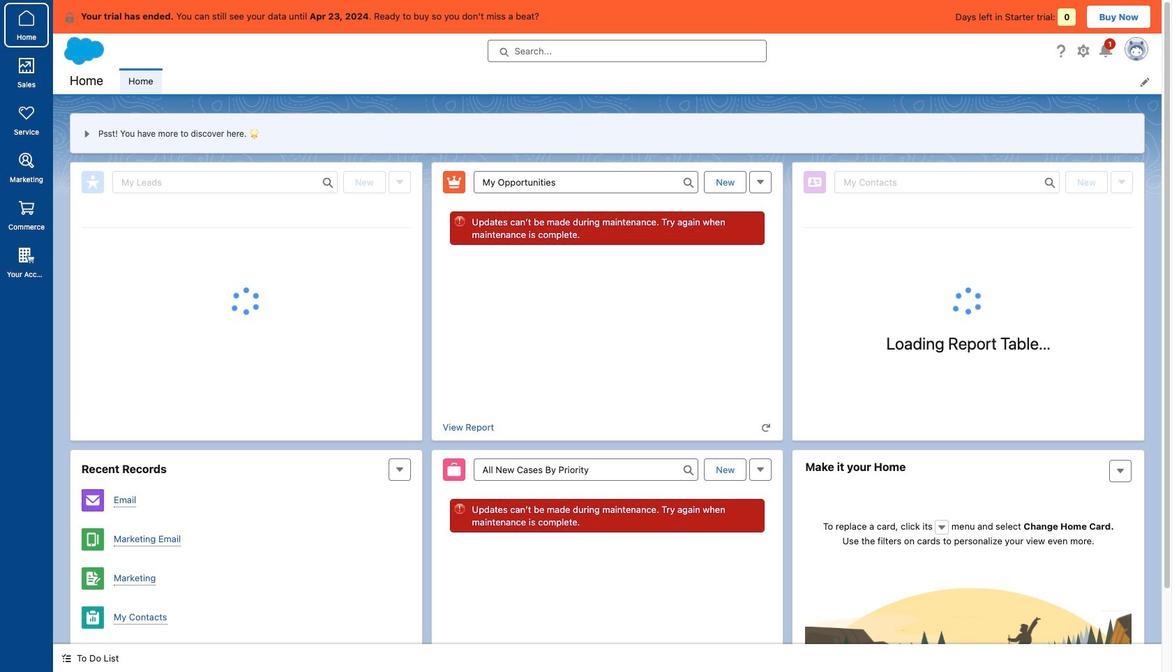 Task type: describe. For each thing, give the bounding box(es) containing it.
1 grid from the left
[[82, 228, 411, 228]]

communication subscription channel type image
[[82, 528, 104, 551]]

2 select an option text field from the top
[[474, 459, 699, 481]]

engagement channel type image
[[82, 489, 104, 512]]

report image
[[82, 607, 104, 629]]

error image
[[454, 216, 465, 227]]

0 horizontal spatial text default image
[[61, 654, 71, 663]]



Task type: locate. For each thing, give the bounding box(es) containing it.
0 vertical spatial text default image
[[938, 522, 947, 532]]

2 grid from the left
[[804, 228, 1134, 228]]

0 horizontal spatial text default image
[[64, 12, 75, 23]]

1 vertical spatial select an option text field
[[474, 459, 699, 481]]

text default image
[[938, 522, 947, 532], [61, 654, 71, 663]]

0 vertical spatial text default image
[[64, 12, 75, 23]]

1 vertical spatial text default image
[[61, 654, 71, 663]]

1 horizontal spatial text default image
[[938, 522, 947, 532]]

text default image
[[64, 12, 75, 23], [762, 423, 772, 433]]

0 horizontal spatial grid
[[82, 228, 411, 228]]

error image
[[454, 503, 465, 514]]

Select an Option text field
[[474, 171, 699, 193], [474, 459, 699, 481]]

account image
[[82, 646, 104, 668]]

1 select an option text field from the top
[[474, 171, 699, 193]]

0 vertical spatial select an option text field
[[474, 171, 699, 193]]

grid
[[82, 228, 411, 228], [804, 228, 1134, 228]]

communication subscription image
[[82, 567, 104, 590]]

list
[[120, 68, 1162, 94]]

1 vertical spatial text default image
[[762, 423, 772, 433]]

1 horizontal spatial text default image
[[762, 423, 772, 433]]

1 horizontal spatial grid
[[804, 228, 1134, 228]]



Task type: vqa. For each thing, say whether or not it's contained in the screenshot.
Communication Subscription Channel Type icon
yes



